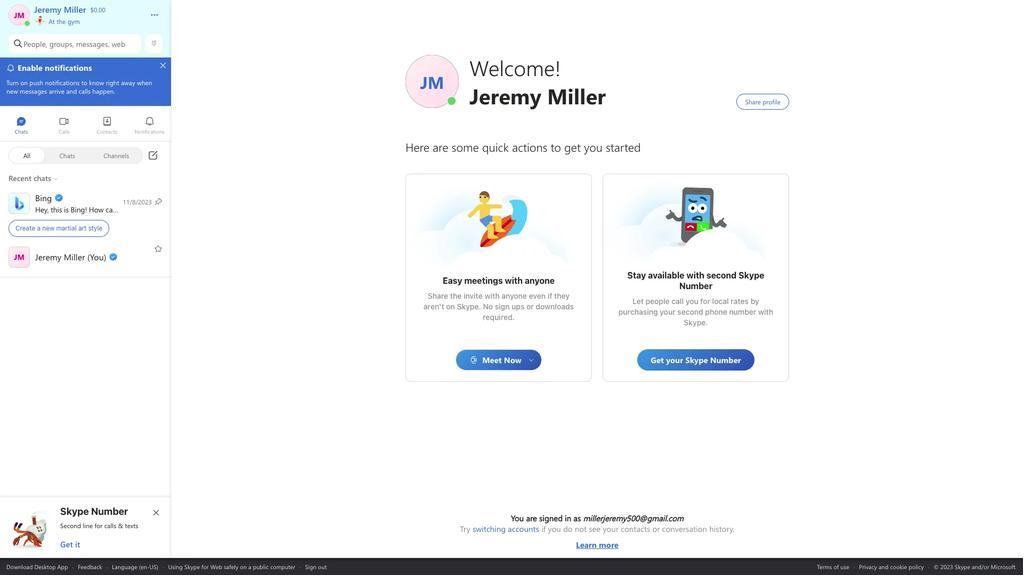 Task type: describe. For each thing, give the bounding box(es) containing it.
for for using skype for web safely on a public computer
[[201, 563, 209, 571]]

phone
[[705, 308, 728, 317]]

more
[[599, 540, 619, 551]]

all
[[23, 151, 30, 160]]

ups
[[512, 302, 525, 311]]

skype number element
[[9, 506, 163, 550]]

language (en-us) link
[[112, 563, 158, 571]]

learn more link
[[460, 535, 735, 551]]

mansurfer
[[467, 190, 505, 201]]

share the invite with anyone even if they aren't on skype. no sign ups or downloads required.
[[424, 292, 576, 322]]

0 vertical spatial anyone
[[525, 276, 555, 286]]

web
[[210, 563, 222, 571]]

create a new martial art style
[[15, 224, 102, 232]]

invite
[[464, 292, 483, 301]]

get
[[60, 539, 73, 550]]

second
[[60, 522, 81, 530]]

groups,
[[49, 39, 74, 49]]

conversation
[[662, 524, 707, 535]]

of
[[834, 563, 839, 571]]

download
[[6, 563, 33, 571]]

with inside let people call you for local rates by purchasing your second phone number with skype.
[[759, 308, 774, 317]]

second line for calls & texts
[[60, 522, 138, 530]]

app
[[57, 563, 68, 571]]

policy
[[909, 563, 924, 571]]

not
[[575, 524, 587, 535]]

with up ups
[[505, 276, 523, 286]]

second inside stay available with second skype number
[[707, 271, 737, 280]]

1 vertical spatial on
[[240, 563, 247, 571]]

sign
[[495, 302, 510, 311]]

required.
[[483, 313, 515, 322]]

&
[[118, 522, 123, 530]]

out
[[318, 563, 327, 571]]

you inside try switching accounts if you do not see your contacts or conversation history. learn more
[[548, 524, 561, 535]]

art
[[78, 224, 87, 232]]

privacy
[[859, 563, 877, 571]]

language (en-us)
[[112, 563, 158, 571]]

privacy and cookie policy
[[859, 563, 924, 571]]

by
[[751, 297, 760, 306]]

sign out link
[[305, 563, 327, 571]]

sign
[[305, 563, 317, 571]]

anyone inside share the invite with anyone even if they aren't on skype. no sign ups or downloads required.
[[502, 292, 527, 301]]

us)
[[149, 563, 158, 571]]

on inside share the invite with anyone even if they aren't on skype. no sign ups or downloads required.
[[446, 302, 455, 311]]

sign out
[[305, 563, 327, 571]]

terms of use link
[[817, 563, 850, 571]]

with inside share the invite with anyone even if they aren't on skype. no sign ups or downloads required.
[[485, 292, 500, 301]]

or inside share the invite with anyone even if they aren't on skype. no sign ups or downloads required.
[[527, 302, 534, 311]]

today?
[[152, 204, 173, 215]]

signed
[[539, 513, 563, 524]]

easy
[[443, 276, 462, 286]]

switching
[[473, 524, 506, 535]]

using skype for web safely on a public computer
[[168, 563, 295, 571]]

at
[[49, 17, 55, 26]]

number
[[729, 308, 757, 317]]

if inside share the invite with anyone even if they aren't on skype. no sign ups or downloads required.
[[548, 292, 552, 301]]

contacts
[[621, 524, 651, 535]]

create
[[15, 224, 35, 232]]

or inside try switching accounts if you do not see your contacts or conversation history. learn more
[[653, 524, 660, 535]]

you are signed in as
[[511, 513, 583, 524]]

this
[[51, 204, 62, 215]]

you inside let people call you for local rates by purchasing your second phone number with skype.
[[686, 297, 699, 306]]

messages,
[[76, 39, 110, 49]]

gym
[[68, 17, 80, 26]]

bing
[[71, 204, 85, 215]]

calls
[[104, 522, 116, 530]]

people
[[646, 297, 670, 306]]

hey, this is bing ! how can i help you today?
[[35, 204, 175, 215]]

people, groups, messages, web
[[23, 39, 125, 49]]

for inside let people call you for local rates by purchasing your second phone number with skype.
[[701, 297, 711, 306]]

switching accounts link
[[473, 524, 539, 535]]

you
[[511, 513, 524, 524]]

the for invite
[[450, 292, 462, 301]]

download desktop app
[[6, 563, 68, 571]]

number inside stay available with second skype number
[[680, 281, 713, 291]]

is
[[64, 204, 69, 215]]

let
[[633, 297, 644, 306]]

0 horizontal spatial you
[[138, 204, 150, 215]]

in
[[565, 513, 572, 524]]

style
[[88, 224, 102, 232]]

hey,
[[35, 204, 49, 215]]



Task type: vqa. For each thing, say whether or not it's contained in the screenshot.
ABC's News
no



Task type: locate. For each thing, give the bounding box(es) containing it.
skype.
[[457, 302, 481, 311], [684, 318, 708, 327]]

or right ups
[[527, 302, 534, 311]]

skype. inside share the invite with anyone even if they aren't on skype. no sign ups or downloads required.
[[457, 302, 481, 311]]

you
[[138, 204, 150, 215], [686, 297, 699, 306], [548, 524, 561, 535]]

for left local
[[701, 297, 711, 306]]

with down by
[[759, 308, 774, 317]]

cookie
[[890, 563, 907, 571]]

line
[[83, 522, 93, 530]]

at the gym
[[47, 17, 80, 26]]

martial
[[56, 224, 77, 232]]

your inside let people call you for local rates by purchasing your second phone number with skype.
[[660, 308, 676, 317]]

purchasing
[[619, 308, 658, 317]]

at the gym button
[[34, 15, 140, 26]]

and
[[879, 563, 889, 571]]

0 vertical spatial skype
[[739, 271, 765, 280]]

0 horizontal spatial if
[[542, 524, 546, 535]]

or right contacts
[[653, 524, 660, 535]]

for for second line for calls & texts
[[95, 522, 103, 530]]

how
[[89, 204, 104, 215]]

they
[[554, 292, 570, 301]]

the for gym
[[57, 17, 66, 26]]

can
[[106, 204, 117, 215]]

skype up second at the left bottom
[[60, 506, 89, 518]]

1 vertical spatial your
[[603, 524, 619, 535]]

i
[[119, 204, 121, 215]]

feedback
[[78, 563, 102, 571]]

0 horizontal spatial or
[[527, 302, 534, 311]]

0 vertical spatial skype.
[[457, 302, 481, 311]]

2 vertical spatial for
[[201, 563, 209, 571]]

chats
[[59, 151, 75, 160]]

the right at
[[57, 17, 66, 26]]

1 horizontal spatial skype
[[184, 563, 200, 571]]

no
[[483, 302, 493, 311]]

1 horizontal spatial your
[[660, 308, 676, 317]]

0 vertical spatial you
[[138, 204, 150, 215]]

as
[[574, 513, 581, 524]]

you left the do
[[548, 524, 561, 535]]

second down call on the bottom of page
[[678, 308, 703, 317]]

1 vertical spatial skype.
[[684, 318, 708, 327]]

0 vertical spatial a
[[37, 224, 40, 232]]

share
[[428, 292, 448, 301]]

skype inside stay available with second skype number
[[739, 271, 765, 280]]

stay available with second skype number
[[628, 271, 767, 291]]

help
[[123, 204, 136, 215]]

texts
[[125, 522, 138, 530]]

2 horizontal spatial you
[[686, 297, 699, 306]]

0 horizontal spatial skype
[[60, 506, 89, 518]]

1 horizontal spatial or
[[653, 524, 660, 535]]

the
[[57, 17, 66, 26], [450, 292, 462, 301]]

1 horizontal spatial a
[[248, 563, 251, 571]]

0 horizontal spatial your
[[603, 524, 619, 535]]

with right available
[[687, 271, 705, 280]]

or
[[527, 302, 534, 311], [653, 524, 660, 535]]

0 vertical spatial on
[[446, 302, 455, 311]]

new
[[42, 224, 54, 232]]

download desktop app link
[[6, 563, 68, 571]]

0 vertical spatial for
[[701, 297, 711, 306]]

if up downloads
[[548, 292, 552, 301]]

0 horizontal spatial the
[[57, 17, 66, 26]]

with up no
[[485, 292, 500, 301]]

available
[[648, 271, 685, 280]]

1 vertical spatial skype
[[60, 506, 89, 518]]

local
[[713, 297, 729, 306]]

number
[[680, 281, 713, 291], [91, 506, 128, 518]]

whosthis
[[664, 185, 697, 196]]

for right line
[[95, 522, 103, 530]]

you right call on the bottom of page
[[686, 297, 699, 306]]

1 vertical spatial or
[[653, 524, 660, 535]]

aren't
[[424, 302, 444, 311]]

0 vertical spatial your
[[660, 308, 676, 317]]

on
[[446, 302, 455, 311], [240, 563, 247, 571]]

the inside share the invite with anyone even if they aren't on skype. no sign ups or downloads required.
[[450, 292, 462, 301]]

1 horizontal spatial number
[[680, 281, 713, 291]]

use
[[841, 563, 850, 571]]

anyone up ups
[[502, 292, 527, 301]]

2 vertical spatial skype
[[184, 563, 200, 571]]

for inside skype number element
[[95, 522, 103, 530]]

are
[[526, 513, 537, 524]]

for left web
[[201, 563, 209, 571]]

accounts
[[508, 524, 539, 535]]

0 horizontal spatial for
[[95, 522, 103, 530]]

1 vertical spatial if
[[542, 524, 546, 535]]

on down share
[[446, 302, 455, 311]]

0 horizontal spatial number
[[91, 506, 128, 518]]

1 vertical spatial second
[[678, 308, 703, 317]]

second inside let people call you for local rates by purchasing your second phone number with skype.
[[678, 308, 703, 317]]

0 vertical spatial if
[[548, 292, 552, 301]]

anyone up 'even'
[[525, 276, 555, 286]]

using skype for web safely on a public computer link
[[168, 563, 295, 571]]

history.
[[710, 524, 735, 535]]

privacy and cookie policy link
[[859, 563, 924, 571]]

1 horizontal spatial for
[[201, 563, 209, 571]]

web
[[112, 39, 125, 49]]

with
[[687, 271, 705, 280], [505, 276, 523, 286], [485, 292, 500, 301], [759, 308, 774, 317]]

skype. down phone
[[684, 318, 708, 327]]

1 horizontal spatial on
[[446, 302, 455, 311]]

skype number
[[60, 506, 128, 518]]

desktop
[[34, 563, 56, 571]]

1 vertical spatial you
[[686, 297, 699, 306]]

second up local
[[707, 271, 737, 280]]

skype up by
[[739, 271, 765, 280]]

2 vertical spatial you
[[548, 524, 561, 535]]

on right the safely
[[240, 563, 247, 571]]

second
[[707, 271, 737, 280], [678, 308, 703, 317]]

for
[[701, 297, 711, 306], [95, 522, 103, 530], [201, 563, 209, 571]]

a left public
[[248, 563, 251, 571]]

even
[[529, 292, 546, 301]]

computer
[[270, 563, 295, 571]]

1 horizontal spatial skype.
[[684, 318, 708, 327]]

skype. inside let people call you for local rates by purchasing your second phone number with skype.
[[684, 318, 708, 327]]

0 vertical spatial second
[[707, 271, 737, 280]]

1 horizontal spatial second
[[707, 271, 737, 280]]

a left new
[[37, 224, 40, 232]]

2 horizontal spatial for
[[701, 297, 711, 306]]

0 vertical spatial number
[[680, 281, 713, 291]]

you right help
[[138, 204, 150, 215]]

if right "are"
[[542, 524, 546, 535]]

skype. down invite
[[457, 302, 481, 311]]

0 horizontal spatial on
[[240, 563, 247, 571]]

see
[[589, 524, 601, 535]]

number up call on the bottom of page
[[680, 281, 713, 291]]

0 horizontal spatial a
[[37, 224, 40, 232]]

safely
[[224, 563, 238, 571]]

1 vertical spatial a
[[248, 563, 251, 571]]

try switching accounts if you do not see your contacts or conversation history. learn more
[[460, 524, 735, 551]]

1 horizontal spatial if
[[548, 292, 552, 301]]

do
[[563, 524, 573, 535]]

0 vertical spatial the
[[57, 17, 66, 26]]

people, groups, messages, web button
[[9, 34, 141, 53]]

2 horizontal spatial skype
[[739, 271, 765, 280]]

tab list
[[0, 112, 171, 141]]

get it
[[60, 539, 80, 550]]

skype right using on the left bottom of page
[[184, 563, 200, 571]]

it
[[75, 539, 80, 550]]

if inside try switching accounts if you do not see your contacts or conversation history. learn more
[[542, 524, 546, 535]]

stay
[[628, 271, 646, 280]]

with inside stay available with second skype number
[[687, 271, 705, 280]]

call
[[672, 297, 684, 306]]

using
[[168, 563, 183, 571]]

if
[[548, 292, 552, 301], [542, 524, 546, 535]]

1 vertical spatial anyone
[[502, 292, 527, 301]]

terms
[[817, 563, 832, 571]]

your down call on the bottom of page
[[660, 308, 676, 317]]

your right see
[[603, 524, 619, 535]]

the down easy
[[450, 292, 462, 301]]

anyone
[[525, 276, 555, 286], [502, 292, 527, 301]]

number up the calls
[[91, 506, 128, 518]]

feedback link
[[78, 563, 102, 571]]

your inside try switching accounts if you do not see your contacts or conversation history. learn more
[[603, 524, 619, 535]]

the inside button
[[57, 17, 66, 26]]

channels
[[104, 151, 129, 160]]

1 vertical spatial number
[[91, 506, 128, 518]]

a
[[37, 224, 40, 232], [248, 563, 251, 571]]

1 vertical spatial the
[[450, 292, 462, 301]]

1 horizontal spatial the
[[450, 292, 462, 301]]

easy meetings with anyone
[[443, 276, 555, 286]]

meetings
[[464, 276, 503, 286]]

1 horizontal spatial you
[[548, 524, 561, 535]]

0 horizontal spatial second
[[678, 308, 703, 317]]

try
[[460, 524, 471, 535]]

terms of use
[[817, 563, 850, 571]]

0 vertical spatial or
[[527, 302, 534, 311]]

0 horizontal spatial skype.
[[457, 302, 481, 311]]

1 vertical spatial for
[[95, 522, 103, 530]]

rates
[[731, 297, 749, 306]]

people,
[[23, 39, 47, 49]]



